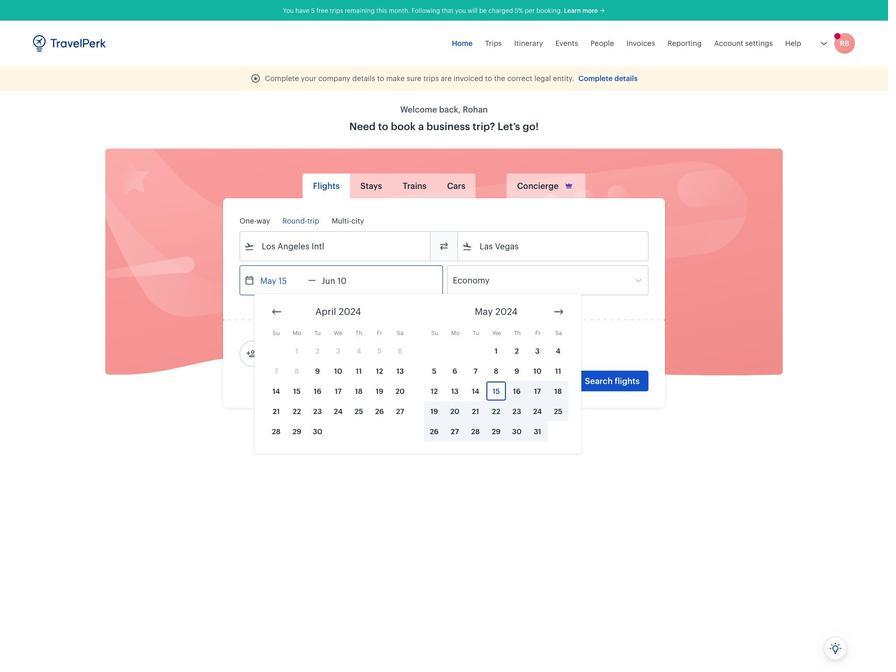 Task type: locate. For each thing, give the bounding box(es) containing it.
calendar application
[[255, 294, 889, 462]]

From search field
[[255, 238, 417, 255]]

Return text field
[[316, 266, 370, 295]]



Task type: describe. For each thing, give the bounding box(es) containing it.
Depart text field
[[255, 266, 308, 295]]

move forward to switch to the next month. image
[[553, 306, 565, 318]]

Add first traveler search field
[[257, 346, 364, 362]]

move backward to switch to the previous month. image
[[271, 306, 283, 318]]

To search field
[[473, 238, 635, 255]]



Task type: vqa. For each thing, say whether or not it's contained in the screenshot.
Depart text field
yes



